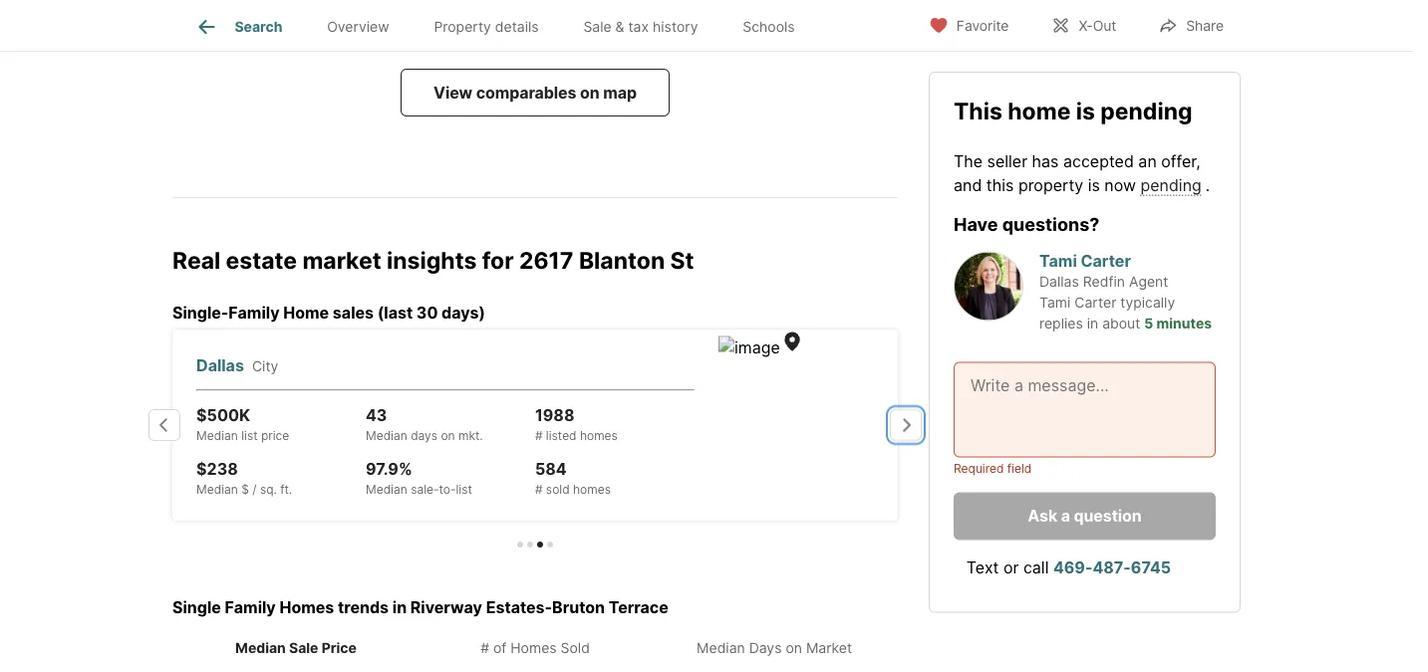 Task type: vqa. For each thing, say whether or not it's contained in the screenshot.
agent
yes



Task type: locate. For each thing, give the bounding box(es) containing it.
days
[[749, 640, 782, 657]]

2617
[[519, 246, 574, 274]]

carousel group
[[149, 325, 922, 548]]

1 horizontal spatial dallas
[[1040, 273, 1079, 290]]

homes inside 1988 # listed homes
[[580, 429, 618, 443]]

listed
[[546, 429, 577, 443]]

0 vertical spatial homes
[[280, 598, 334, 617]]

carter inside tami carter dallas redfin agent
[[1081, 251, 1131, 271]]

dallas left city
[[196, 356, 244, 375]]

&
[[616, 18, 625, 35]]

favorite
[[957, 17, 1009, 34]]

# of homes sold tab
[[416, 624, 655, 665]]

# left of
[[481, 640, 489, 657]]

the
[[954, 151, 983, 171]]

tami inside tami carter typically replies in about
[[1040, 294, 1071, 311]]

1 vertical spatial tami
[[1040, 294, 1071, 311]]

0 vertical spatial homes
[[580, 429, 618, 443]]

in for trends
[[393, 598, 407, 617]]

0 horizontal spatial list
[[241, 429, 258, 443]]

homes inside # of homes sold tab
[[511, 640, 557, 657]]

x-out button
[[1034, 4, 1134, 45]]

overview tab
[[305, 3, 412, 51]]

43
[[366, 406, 387, 425]]

1 vertical spatial family
[[225, 598, 276, 617]]

median days on market
[[697, 640, 852, 657]]

minutes
[[1157, 315, 1212, 332]]

2 horizontal spatial on
[[786, 640, 802, 657]]

agent
[[1129, 273, 1169, 290]]

sale left the price
[[289, 640, 318, 657]]

family right 'single'
[[225, 598, 276, 617]]

real estate market insights for 2617 blanton st
[[172, 246, 694, 274]]

mkt.
[[459, 429, 483, 443]]

in right trends
[[393, 598, 407, 617]]

0 horizontal spatial in
[[393, 598, 407, 617]]

# for 1988
[[535, 429, 543, 443]]

market
[[302, 246, 381, 274]]

0 vertical spatial in
[[1087, 315, 1099, 332]]

homes right of
[[511, 640, 557, 657]]

blanton
[[579, 246, 665, 274]]

2 vertical spatial on
[[786, 640, 802, 657]]

property details
[[434, 18, 539, 35]]

median for $500k
[[196, 429, 238, 443]]

median for 97.9%
[[366, 483, 407, 497]]

terrace
[[609, 598, 669, 617]]

for
[[482, 246, 514, 274]]

2 tami from the top
[[1040, 294, 1071, 311]]

text or call 469-487-6745
[[967, 558, 1171, 578]]

1 horizontal spatial on
[[580, 83, 600, 102]]

single family homes trends in riverway estates-bruton terrace
[[172, 598, 669, 617]]

median inside 43 median days on mkt.
[[366, 429, 407, 443]]

1 vertical spatial #
[[535, 483, 543, 497]]

price
[[322, 640, 357, 657]]

homes right listed
[[580, 429, 618, 443]]

0 vertical spatial tami
[[1040, 251, 1077, 271]]

insights
[[387, 246, 477, 274]]

x-out
[[1079, 17, 1117, 34]]

median inside $500k median list price
[[196, 429, 238, 443]]

median down $500k
[[196, 429, 238, 443]]

0 vertical spatial dallas
[[1040, 273, 1079, 290]]

list
[[241, 429, 258, 443], [456, 483, 472, 497]]

median sale price
[[235, 640, 357, 657]]

list left price at the left bottom
[[241, 429, 258, 443]]

pending
[[1101, 97, 1193, 125], [1141, 175, 1202, 195]]

median down 43
[[366, 429, 407, 443]]

homes for family
[[280, 598, 334, 617]]

have
[[954, 213, 998, 235]]

1 vertical spatial in
[[393, 598, 407, 617]]

about
[[1103, 315, 1141, 332]]

pending down offer,
[[1141, 175, 1202, 195]]

1 vertical spatial is
[[1088, 175, 1100, 195]]

on right days
[[786, 640, 802, 657]]

is down accepted
[[1088, 175, 1100, 195]]

pending .
[[1141, 175, 1210, 195]]

97.9%
[[366, 459, 412, 479]]

dallas
[[1040, 273, 1079, 290], [196, 356, 244, 375]]

0 vertical spatial carter
[[1081, 251, 1131, 271]]

0 vertical spatial tab list
[[172, 0, 833, 51]]

slide 1 dot image
[[517, 542, 523, 548]]

family left home
[[229, 303, 280, 322]]

tab list down estates-
[[172, 620, 898, 665]]

on for median days on market
[[786, 640, 802, 657]]

0 vertical spatial #
[[535, 429, 543, 443]]

in left about
[[1087, 315, 1099, 332]]

97.9% median sale-to-list
[[366, 459, 472, 497]]

days
[[411, 429, 438, 443]]

median down '97.9%'
[[366, 483, 407, 497]]

tab list
[[172, 0, 833, 51], [172, 620, 898, 665]]

now
[[1105, 175, 1136, 195]]

has
[[1032, 151, 1059, 171]]

search
[[235, 18, 282, 35]]

is right home
[[1076, 97, 1095, 125]]

tami inside tami carter dallas redfin agent
[[1040, 251, 1077, 271]]

on left 'mkt.'
[[441, 429, 455, 443]]

on inside 43 median days on mkt.
[[441, 429, 455, 443]]

seller
[[987, 151, 1028, 171]]

1 vertical spatial carter
[[1075, 294, 1117, 311]]

median inside $238 median $ / sq. ft.
[[196, 483, 238, 497]]

median inside '97.9% median sale-to-list'
[[366, 483, 407, 497]]

sale left &
[[584, 18, 612, 35]]

0 horizontal spatial sale
[[289, 640, 318, 657]]

in inside tami carter typically replies in about
[[1087, 315, 1099, 332]]

homes for 584
[[573, 483, 611, 497]]

tami down questions?
[[1040, 251, 1077, 271]]

typically
[[1121, 294, 1176, 311]]

ft.
[[280, 483, 292, 497]]

replies
[[1040, 315, 1083, 332]]

0 vertical spatial on
[[580, 83, 600, 102]]

x-
[[1079, 17, 1093, 34]]

tami carter dallas redfin agent
[[1040, 251, 1169, 290]]

# inside 1988 # listed homes
[[535, 429, 543, 443]]

1 vertical spatial homes
[[511, 640, 557, 657]]

carter down redfin in the top right of the page
[[1075, 294, 1117, 311]]

homes right "sold"
[[573, 483, 611, 497]]

1 vertical spatial sale
[[289, 640, 318, 657]]

1 horizontal spatial homes
[[511, 640, 557, 657]]

0 horizontal spatial dallas
[[196, 356, 244, 375]]

1 tab list from the top
[[172, 0, 833, 51]]

single-
[[172, 303, 229, 322]]

# left listed
[[535, 429, 543, 443]]

map
[[603, 83, 637, 102]]

offer,
[[1162, 151, 1201, 171]]

# inside 584 # sold homes
[[535, 483, 543, 497]]

1 vertical spatial tab list
[[172, 620, 898, 665]]

1 vertical spatial dallas
[[196, 356, 244, 375]]

price
[[261, 429, 289, 443]]

0 horizontal spatial on
[[441, 429, 455, 443]]

carter up redfin in the top right of the page
[[1081, 251, 1131, 271]]

0 horizontal spatial homes
[[280, 598, 334, 617]]

city
[[252, 358, 278, 375]]

carter
[[1081, 251, 1131, 271], [1075, 294, 1117, 311]]

$500k median list price
[[196, 406, 289, 443]]

1 vertical spatial homes
[[573, 483, 611, 497]]

median for 43
[[366, 429, 407, 443]]

tami up replies
[[1040, 294, 1071, 311]]

1 horizontal spatial list
[[456, 483, 472, 497]]

on left map
[[580, 83, 600, 102]]

an
[[1139, 151, 1157, 171]]

slide 3 dot image
[[537, 542, 543, 548]]

tami for tami carter dallas redfin agent
[[1040, 251, 1077, 271]]

1 vertical spatial list
[[456, 483, 472, 497]]

# left "sold"
[[535, 483, 543, 497]]

redfin
[[1083, 273, 1125, 290]]

1 tami from the top
[[1040, 251, 1077, 271]]

median left days
[[697, 640, 745, 657]]

share
[[1187, 17, 1224, 34]]

1 horizontal spatial in
[[1087, 315, 1099, 332]]

in
[[1087, 315, 1099, 332], [393, 598, 407, 617]]

on inside button
[[580, 83, 600, 102]]

carter inside tami carter typically replies in about
[[1075, 294, 1117, 311]]

carter for tami carter dallas redfin agent
[[1081, 251, 1131, 271]]

homes up the median sale price tab
[[280, 598, 334, 617]]

on inside tab
[[786, 640, 802, 657]]

tab list up comparables
[[172, 0, 833, 51]]

pending up an
[[1101, 97, 1193, 125]]

this home is pending
[[954, 97, 1193, 125]]

comparables
[[476, 83, 577, 102]]

homes inside 584 # sold homes
[[573, 483, 611, 497]]

text
[[967, 558, 999, 578]]

sale inside tab
[[289, 640, 318, 657]]

#
[[535, 429, 543, 443], [535, 483, 543, 497], [481, 640, 489, 657]]

2 tab list from the top
[[172, 620, 898, 665]]

dallas inside the carousel group
[[196, 356, 244, 375]]

2 vertical spatial #
[[481, 640, 489, 657]]

0 vertical spatial sale
[[584, 18, 612, 35]]

next image
[[890, 410, 922, 441]]

1988 # listed homes
[[535, 406, 618, 443]]

median down $238
[[196, 483, 238, 497]]

sale & tax history
[[584, 18, 698, 35]]

list right the sale-
[[456, 483, 472, 497]]

homes
[[580, 429, 618, 443], [573, 483, 611, 497]]

1 horizontal spatial sale
[[584, 18, 612, 35]]

image image
[[719, 336, 780, 360]]

tami carter link
[[1040, 251, 1131, 271]]

homes
[[280, 598, 334, 617], [511, 640, 557, 657]]

0 vertical spatial list
[[241, 429, 258, 443]]

single-family home sales (last 30 days)
[[172, 303, 486, 322]]

tab list containing median sale price
[[172, 620, 898, 665]]

0 vertical spatial family
[[229, 303, 280, 322]]

1 vertical spatial on
[[441, 429, 455, 443]]

dallas down the tami carter link at the right of page
[[1040, 273, 1079, 290]]



Task type: describe. For each thing, give the bounding box(es) containing it.
to-
[[439, 483, 456, 497]]

schools
[[743, 18, 795, 35]]

search link
[[195, 15, 282, 39]]

property
[[434, 18, 491, 35]]

sold
[[546, 483, 570, 497]]

accepted
[[1064, 151, 1134, 171]]

this
[[987, 175, 1014, 195]]

history
[[653, 18, 698, 35]]

homes for 1988
[[580, 429, 618, 443]]

and
[[954, 175, 982, 195]]

favorite button
[[912, 4, 1026, 45]]

view
[[434, 83, 473, 102]]

584 # sold homes
[[535, 459, 611, 497]]

median left the price
[[235, 640, 286, 657]]

(last
[[378, 303, 413, 322]]

call
[[1024, 558, 1049, 578]]

sold
[[561, 640, 590, 657]]

$500k
[[196, 406, 250, 425]]

on for view comparables on map
[[580, 83, 600, 102]]

tax
[[629, 18, 649, 35]]

share button
[[1142, 4, 1241, 45]]

required
[[954, 462, 1004, 476]]

$
[[241, 483, 249, 497]]

or
[[1004, 558, 1019, 578]]

1 vertical spatial pending
[[1141, 175, 1202, 195]]

of
[[493, 640, 507, 657]]

469-
[[1054, 558, 1093, 578]]

ask a question button
[[954, 493, 1216, 541]]

sale inside tab
[[584, 18, 612, 35]]

family for single
[[225, 598, 276, 617]]

# of homes sold
[[481, 640, 590, 657]]

dallas redfin agenttami carter image
[[954, 251, 1024, 321]]

Write a message... text field
[[971, 374, 1199, 446]]

required field
[[954, 462, 1032, 476]]

property
[[1019, 175, 1084, 195]]

pending link
[[1141, 175, 1202, 195]]

dallas city
[[196, 356, 278, 375]]

slide 2 dot image
[[527, 542, 533, 548]]

tami for tami carter typically replies in about
[[1040, 294, 1071, 311]]

view comparables on map
[[434, 83, 637, 102]]

property details tab
[[412, 3, 561, 51]]

previous image
[[149, 410, 180, 441]]

home
[[283, 303, 329, 322]]

market
[[806, 640, 852, 657]]

is inside the seller has accepted an offer, and this property is now
[[1088, 175, 1100, 195]]

469-487-6745 link
[[1054, 558, 1171, 578]]

this
[[954, 97, 1003, 125]]

ask
[[1028, 507, 1058, 526]]

.
[[1206, 175, 1210, 195]]

family for single-
[[229, 303, 280, 322]]

30
[[417, 303, 438, 322]]

5
[[1145, 315, 1154, 332]]

/
[[252, 483, 257, 497]]

tab list containing search
[[172, 0, 833, 51]]

sq.
[[260, 483, 277, 497]]

list inside $500k median list price
[[241, 429, 258, 443]]

sales
[[333, 303, 374, 322]]

in for replies
[[1087, 315, 1099, 332]]

0 vertical spatial is
[[1076, 97, 1095, 125]]

estate
[[226, 246, 297, 274]]

# inside tab
[[481, 640, 489, 657]]

view comparables on map button
[[401, 69, 670, 117]]

carter for tami carter typically replies in about
[[1075, 294, 1117, 311]]

real
[[172, 246, 221, 274]]

43 median days on mkt.
[[366, 406, 483, 443]]

a
[[1061, 507, 1071, 526]]

field
[[1008, 462, 1032, 476]]

median for $238
[[196, 483, 238, 497]]

tami carter typically replies in about
[[1040, 294, 1176, 332]]

riverway
[[410, 598, 482, 617]]

6745
[[1131, 558, 1171, 578]]

487-
[[1093, 558, 1131, 578]]

estates-
[[486, 598, 552, 617]]

single
[[172, 598, 221, 617]]

details
[[495, 18, 539, 35]]

sale-
[[411, 483, 439, 497]]

out
[[1093, 17, 1117, 34]]

schools tab
[[721, 3, 817, 51]]

ask a question
[[1028, 507, 1142, 526]]

dallas inside tami carter dallas redfin agent
[[1040, 273, 1079, 290]]

$238
[[196, 459, 238, 479]]

median sale price tab
[[176, 624, 416, 665]]

median days on market tab
[[655, 624, 894, 665]]

have questions?
[[954, 213, 1100, 235]]

$238 median $ / sq. ft.
[[196, 459, 292, 497]]

0 vertical spatial pending
[[1101, 97, 1193, 125]]

slide 4 dot image
[[547, 542, 553, 548]]

# for 584
[[535, 483, 543, 497]]

days)
[[442, 303, 486, 322]]

homes for of
[[511, 640, 557, 657]]

1988
[[535, 406, 575, 425]]

list inside '97.9% median sale-to-list'
[[456, 483, 472, 497]]

sale & tax history tab
[[561, 3, 721, 51]]

questions?
[[1002, 213, 1100, 235]]

dallas link
[[196, 354, 252, 378]]



